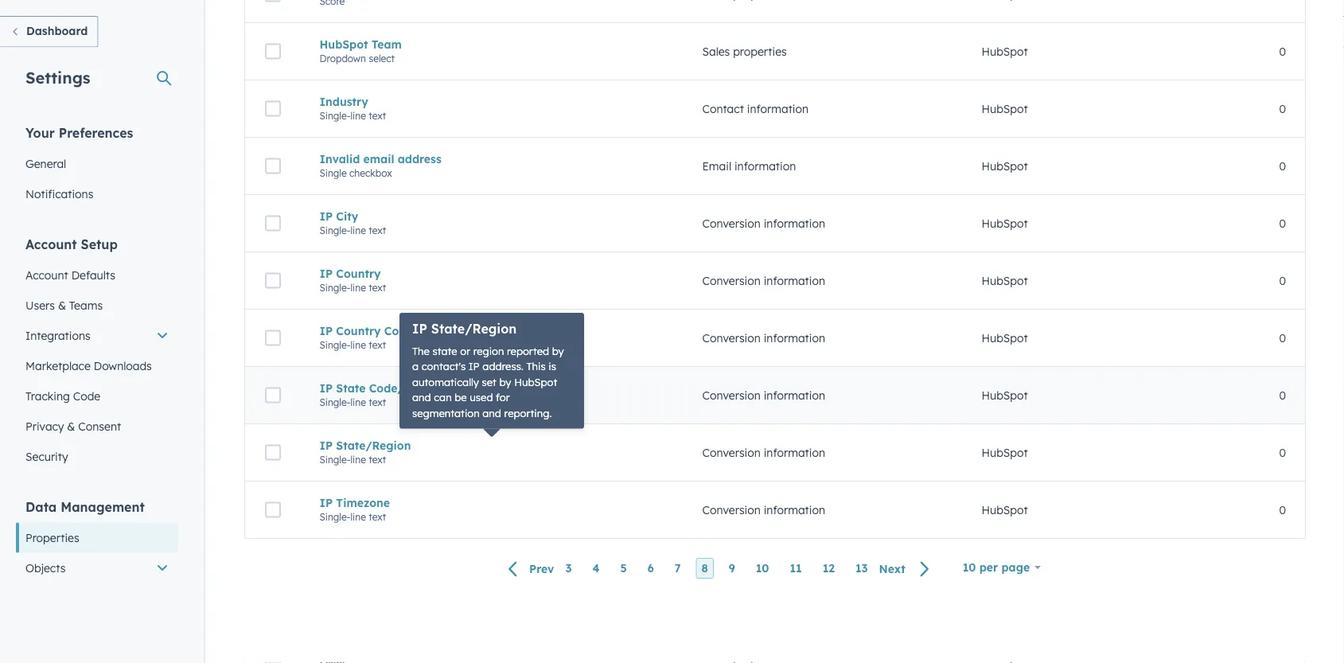 Task type: vqa. For each thing, say whether or not it's contained in the screenshot.


Task type: describe. For each thing, give the bounding box(es) containing it.
sales properties
[[702, 44, 787, 58]]

tracking code link
[[16, 381, 178, 411]]

invalid email address button
[[320, 152, 664, 166]]

5 button
[[615, 558, 633, 579]]

conversion for ip state code/region code
[[702, 388, 761, 402]]

downloads
[[94, 359, 152, 373]]

ip for ip city
[[320, 209, 333, 223]]

line inside ip city single-line text
[[351, 224, 366, 236]]

11
[[790, 561, 802, 575]]

objects
[[25, 561, 66, 575]]

ip for ip state code/region code
[[320, 381, 333, 395]]

1 horizontal spatial and
[[483, 406, 501, 420]]

hubspot team button
[[320, 37, 664, 51]]

select
[[369, 52, 395, 64]]

your preferences element
[[16, 124, 178, 209]]

11 button
[[784, 558, 808, 579]]

is
[[549, 360, 556, 373]]

automatically
[[412, 375, 479, 388]]

settings
[[25, 67, 90, 87]]

text inside ip country code single-line text
[[369, 339, 386, 351]]

privacy & consent
[[25, 419, 121, 433]]

0 for ip country
[[1280, 274, 1286, 288]]

country for code
[[336, 324, 381, 338]]

teams
[[69, 298, 103, 312]]

general link
[[16, 148, 178, 179]]

used
[[470, 391, 493, 404]]

dropdown
[[320, 52, 366, 64]]

a
[[412, 360, 419, 373]]

0 for ip state/region
[[1280, 446, 1286, 460]]

address
[[398, 152, 442, 166]]

single- inside ip state code/region code single-line text
[[320, 396, 351, 408]]

security
[[25, 449, 68, 463]]

segmentation
[[412, 406, 480, 420]]

text inside ip city single-line text
[[369, 224, 386, 236]]

6 button
[[642, 558, 660, 579]]

ip timezone button
[[320, 496, 664, 510]]

objects button
[[16, 553, 178, 583]]

your preferences
[[25, 125, 133, 141]]

defaults
[[71, 268, 115, 282]]

0 for ip timezone
[[1280, 503, 1286, 517]]

10 for 10 per page
[[963, 560, 976, 574]]

contact
[[702, 102, 744, 116]]

reporting.
[[504, 406, 552, 420]]

security link
[[16, 441, 178, 472]]

hubspot for ip state code/region code
[[982, 388, 1028, 402]]

3 button
[[560, 558, 578, 579]]

privacy
[[25, 419, 64, 433]]

ip city single-line text
[[320, 209, 386, 236]]

7 button
[[669, 558, 687, 579]]

sales
[[702, 44, 730, 58]]

10 per page
[[963, 560, 1030, 574]]

8 button
[[696, 558, 714, 579]]

ip country button
[[320, 266, 664, 280]]

hubspot inside hubspot team dropdown select
[[320, 37, 368, 51]]

team
[[372, 37, 402, 51]]

information for ip timezone
[[764, 503, 825, 517]]

properties link
[[16, 523, 178, 553]]

7
[[675, 561, 681, 575]]

0 for ip country code
[[1280, 331, 1286, 345]]

users & teams
[[25, 298, 103, 312]]

dashboard link
[[0, 16, 98, 47]]

information for ip country code
[[764, 331, 825, 345]]

hubspot for invalid email address
[[982, 159, 1028, 173]]

ip timezone single-line text
[[320, 496, 390, 523]]

code inside ip country code single-line text
[[384, 324, 413, 338]]

hubspot inside ip state/region the state or region reported by a contact's ip address. this is automatically set by hubspot and can be used for segmentation and reporting.
[[514, 375, 557, 388]]

region
[[473, 344, 504, 357]]

per
[[980, 560, 998, 574]]

general
[[25, 156, 66, 170]]

email
[[702, 159, 732, 173]]

ip down or on the left bottom of the page
[[469, 360, 480, 373]]

code/region
[[369, 381, 443, 395]]

account setup
[[25, 236, 118, 252]]

10 per page button
[[953, 552, 1051, 584]]

line inside ip country single-line text
[[351, 282, 366, 294]]

ip for ip timezone
[[320, 496, 333, 510]]

conversion information for ip timezone
[[702, 503, 825, 517]]

properties
[[25, 531, 79, 544]]

13
[[856, 561, 868, 575]]

text inside ip country single-line text
[[369, 282, 386, 294]]

hubspot for ip state/region
[[982, 446, 1028, 460]]

next button
[[874, 558, 940, 579]]

industry button
[[320, 95, 664, 108]]

& for users
[[58, 298, 66, 312]]

code inside ip state code/region code single-line text
[[446, 381, 475, 395]]

1 vertical spatial by
[[500, 375, 511, 388]]

ip country code single-line text
[[320, 324, 413, 351]]

data management element
[[16, 498, 178, 644]]

conversion information for ip country
[[702, 274, 825, 288]]

for
[[496, 391, 510, 404]]

ip state code/region code button
[[320, 381, 664, 395]]

single- inside ip city single-line text
[[320, 224, 351, 236]]

4
[[593, 561, 600, 575]]

pagination navigation
[[499, 558, 940, 579]]

10 for 10
[[756, 561, 769, 575]]

state
[[433, 344, 457, 357]]

text inside ip timezone single-line text
[[369, 511, 386, 523]]

prev
[[529, 561, 554, 575]]

dashboard
[[26, 24, 88, 38]]

hubspot team dropdown select
[[320, 37, 402, 64]]

information for ip city
[[764, 216, 825, 230]]

setup
[[81, 236, 118, 252]]

next
[[879, 561, 906, 575]]

ip state/region button
[[320, 438, 664, 452]]

0 for hubspot team
[[1280, 44, 1286, 58]]

prev button
[[499, 558, 560, 579]]

hubspot for hubspot team
[[982, 44, 1028, 58]]

integrations
[[25, 328, 91, 342]]

state/region for ip state/region the state or region reported by a contact's ip address. this is automatically set by hubspot and can be used for segmentation and reporting.
[[431, 321, 517, 337]]

set
[[482, 375, 497, 388]]

information for ip country
[[764, 274, 825, 288]]

ip country single-line text
[[320, 266, 386, 294]]

text inside ip state code/region code single-line text
[[369, 396, 386, 408]]

invalid email address single checkbox
[[320, 152, 442, 179]]

conversion for ip country code
[[702, 331, 761, 345]]

state
[[336, 381, 366, 395]]

ip up the
[[412, 321, 427, 337]]

email information
[[702, 159, 796, 173]]

data management
[[25, 499, 145, 515]]

6
[[648, 561, 654, 575]]

ip state code/region code single-line text
[[320, 381, 475, 408]]



Task type: locate. For each thing, give the bounding box(es) containing it.
account for account setup
[[25, 236, 77, 252]]

account defaults link
[[16, 260, 178, 290]]

information for industry
[[747, 102, 809, 116]]

4 conversion from the top
[[702, 388, 761, 402]]

account setup element
[[16, 235, 178, 472]]

line down timezone
[[351, 511, 366, 523]]

consent
[[78, 419, 121, 433]]

1 horizontal spatial &
[[67, 419, 75, 433]]

state/region down ip state code/region code single-line text
[[336, 438, 411, 452]]

text up timezone
[[369, 454, 386, 465]]

7 0 from the top
[[1280, 388, 1286, 402]]

1 conversion from the top
[[702, 216, 761, 230]]

1 vertical spatial and
[[483, 406, 501, 420]]

12
[[823, 561, 835, 575]]

country down ip city single-line text
[[336, 266, 381, 280]]

2 single- from the top
[[320, 224, 351, 236]]

2 horizontal spatial code
[[446, 381, 475, 395]]

&
[[58, 298, 66, 312], [67, 419, 75, 433]]

2 0 from the top
[[1280, 102, 1286, 116]]

1 text from the top
[[369, 110, 386, 122]]

reported
[[507, 344, 549, 357]]

1 line from the top
[[351, 110, 366, 122]]

text down timezone
[[369, 511, 386, 523]]

1 single- from the top
[[320, 110, 351, 122]]

single- down timezone
[[320, 511, 351, 523]]

information for invalid email address
[[735, 159, 796, 173]]

email
[[363, 152, 394, 166]]

ip inside ip timezone single-line text
[[320, 496, 333, 510]]

invalid
[[320, 152, 360, 166]]

0 horizontal spatial 10
[[756, 561, 769, 575]]

code down contact's
[[446, 381, 475, 395]]

single- down industry
[[320, 110, 351, 122]]

13 button
[[850, 558, 874, 579]]

conversion for ip timezone
[[702, 503, 761, 517]]

address.
[[483, 360, 524, 373]]

ip up ip timezone single-line text
[[320, 438, 333, 452]]

9 button
[[723, 558, 741, 579]]

10 inside button
[[756, 561, 769, 575]]

1 account from the top
[[25, 236, 77, 252]]

0 horizontal spatial by
[[500, 375, 511, 388]]

your
[[25, 125, 55, 141]]

3 0 from the top
[[1280, 159, 1286, 173]]

ip state/region single-line text
[[320, 438, 411, 465]]

by down address.
[[500, 375, 511, 388]]

10 inside 'popup button'
[[963, 560, 976, 574]]

0 horizontal spatial and
[[412, 391, 431, 404]]

3 line from the top
[[351, 282, 366, 294]]

4 0 from the top
[[1280, 216, 1286, 230]]

0 horizontal spatial &
[[58, 298, 66, 312]]

single- inside ip country single-line text
[[320, 282, 351, 294]]

0 for invalid email address
[[1280, 159, 1286, 173]]

notifications
[[25, 187, 93, 201]]

7 line from the top
[[351, 511, 366, 523]]

by
[[552, 344, 564, 357], [500, 375, 511, 388]]

line inside ip timezone single-line text
[[351, 511, 366, 523]]

1 horizontal spatial by
[[552, 344, 564, 357]]

9
[[729, 561, 735, 575]]

code down marketplace downloads at the bottom
[[73, 389, 100, 403]]

users & teams link
[[16, 290, 178, 320]]

single- down 'city' on the left top
[[320, 224, 351, 236]]

0 for ip city
[[1280, 216, 1286, 230]]

8
[[702, 561, 708, 575]]

6 conversion information from the top
[[702, 503, 825, 517]]

ip for ip country
[[320, 266, 333, 280]]

timezone
[[336, 496, 390, 510]]

notifications link
[[16, 179, 178, 209]]

ip state/region the state or region reported by a contact's ip address. this is automatically set by hubspot and can be used for segmentation and reporting.
[[412, 321, 564, 420]]

text inside ip state/region single-line text
[[369, 454, 386, 465]]

2 text from the top
[[369, 224, 386, 236]]

line up state
[[351, 339, 366, 351]]

hubspot for ip country code
[[982, 331, 1028, 345]]

5 text from the top
[[369, 396, 386, 408]]

hubspot for industry
[[982, 102, 1028, 116]]

be
[[455, 391, 467, 404]]

1 country from the top
[[336, 266, 381, 280]]

text down code/region at the bottom left of page
[[369, 396, 386, 408]]

and
[[412, 391, 431, 404], [483, 406, 501, 420]]

and down used
[[483, 406, 501, 420]]

state/region
[[431, 321, 517, 337], [336, 438, 411, 452]]

line
[[351, 110, 366, 122], [351, 224, 366, 236], [351, 282, 366, 294], [351, 339, 366, 351], [351, 396, 366, 408], [351, 454, 366, 465], [351, 511, 366, 523]]

5 single- from the top
[[320, 396, 351, 408]]

tab panel
[[232, 0, 1319, 596]]

country inside ip country single-line text
[[336, 266, 381, 280]]

single- up state
[[320, 339, 351, 351]]

country inside ip country code single-line text
[[336, 324, 381, 338]]

conversion information for ip city
[[702, 216, 825, 230]]

text up email
[[369, 110, 386, 122]]

city
[[336, 209, 358, 223]]

1 horizontal spatial code
[[384, 324, 413, 338]]

1 horizontal spatial state/region
[[431, 321, 517, 337]]

information for ip state/region
[[764, 446, 825, 460]]

account up users
[[25, 268, 68, 282]]

hubspot for ip country
[[982, 274, 1028, 288]]

& inside privacy & consent link
[[67, 419, 75, 433]]

industry
[[320, 95, 368, 108]]

6 line from the top
[[351, 454, 366, 465]]

5 0 from the top
[[1280, 274, 1286, 288]]

users
[[25, 298, 55, 312]]

1 vertical spatial state/region
[[336, 438, 411, 452]]

10
[[963, 560, 976, 574], [756, 561, 769, 575]]

single- inside ip timezone single-line text
[[320, 511, 351, 523]]

ip state/region tooltip
[[400, 313, 584, 429]]

4 button
[[587, 558, 605, 579]]

5 conversion information from the top
[[702, 446, 825, 460]]

line down 'city' on the left top
[[351, 224, 366, 236]]

0 vertical spatial state/region
[[431, 321, 517, 337]]

hubspot for ip city
[[982, 216, 1028, 230]]

0 vertical spatial and
[[412, 391, 431, 404]]

1 vertical spatial country
[[336, 324, 381, 338]]

contact's
[[422, 360, 466, 373]]

conversion for ip city
[[702, 216, 761, 230]]

tracking code
[[25, 389, 100, 403]]

line down industry
[[351, 110, 366, 122]]

single- inside ip country code single-line text
[[320, 339, 351, 351]]

can
[[434, 391, 452, 404]]

text up ip country code single-line text
[[369, 282, 386, 294]]

6 conversion from the top
[[702, 503, 761, 517]]

preferences
[[59, 125, 133, 141]]

conversion information for ip country code
[[702, 331, 825, 345]]

6 single- from the top
[[320, 454, 351, 465]]

0
[[1280, 44, 1286, 58], [1280, 102, 1286, 116], [1280, 159, 1286, 173], [1280, 216, 1286, 230], [1280, 274, 1286, 288], [1280, 331, 1286, 345], [1280, 388, 1286, 402], [1280, 446, 1286, 460], [1280, 503, 1286, 517]]

8 0 from the top
[[1280, 446, 1286, 460]]

by up is
[[552, 344, 564, 357]]

6 text from the top
[[369, 454, 386, 465]]

line up timezone
[[351, 454, 366, 465]]

2 line from the top
[[351, 224, 366, 236]]

hubspot for ip timezone
[[982, 503, 1028, 517]]

conversion for ip state/region
[[702, 446, 761, 460]]

12 button
[[817, 558, 841, 579]]

country down ip country single-line text
[[336, 324, 381, 338]]

ip for ip state/region
[[320, 438, 333, 452]]

3 conversion information from the top
[[702, 331, 825, 345]]

management
[[61, 499, 145, 515]]

0 vertical spatial account
[[25, 236, 77, 252]]

text up ip country single-line text
[[369, 224, 386, 236]]

1 conversion information from the top
[[702, 216, 825, 230]]

line inside ip country code single-line text
[[351, 339, 366, 351]]

conversion for ip country
[[702, 274, 761, 288]]

information for ip state code/region code
[[764, 388, 825, 402]]

account defaults
[[25, 268, 115, 282]]

ip inside ip state code/region code single-line text
[[320, 381, 333, 395]]

2 conversion from the top
[[702, 274, 761, 288]]

and left can
[[412, 391, 431, 404]]

conversion information
[[702, 216, 825, 230], [702, 274, 825, 288], [702, 331, 825, 345], [702, 388, 825, 402], [702, 446, 825, 460], [702, 503, 825, 517]]

single- inside ip state/region single-line text
[[320, 454, 351, 465]]

ip down ip city single-line text
[[320, 266, 333, 280]]

4 single- from the top
[[320, 339, 351, 351]]

single- up timezone
[[320, 454, 351, 465]]

single- inside industry single-line text
[[320, 110, 351, 122]]

& inside users & teams link
[[58, 298, 66, 312]]

1 vertical spatial &
[[67, 419, 75, 433]]

3 conversion from the top
[[702, 331, 761, 345]]

ip left state
[[320, 381, 333, 395]]

ip left timezone
[[320, 496, 333, 510]]

account
[[25, 236, 77, 252], [25, 268, 68, 282]]

conversion information for ip state code/region code
[[702, 388, 825, 402]]

6 0 from the top
[[1280, 331, 1286, 345]]

0 horizontal spatial state/region
[[336, 438, 411, 452]]

5
[[621, 561, 627, 575]]

marketplace downloads link
[[16, 351, 178, 381]]

marketplace downloads
[[25, 359, 152, 373]]

account for account defaults
[[25, 268, 68, 282]]

5 conversion from the top
[[702, 446, 761, 460]]

0 vertical spatial &
[[58, 298, 66, 312]]

10 right 9
[[756, 561, 769, 575]]

this
[[527, 360, 546, 373]]

5 line from the top
[[351, 396, 366, 408]]

ip for ip country code
[[320, 324, 333, 338]]

single- down state
[[320, 396, 351, 408]]

ip inside ip state/region single-line text
[[320, 438, 333, 452]]

information
[[747, 102, 809, 116], [735, 159, 796, 173], [764, 216, 825, 230], [764, 274, 825, 288], [764, 331, 825, 345], [764, 388, 825, 402], [764, 446, 825, 460], [764, 503, 825, 517]]

line down state
[[351, 396, 366, 408]]

properties
[[733, 44, 787, 58]]

line up ip country code single-line text
[[351, 282, 366, 294]]

10 left per
[[963, 560, 976, 574]]

0 vertical spatial country
[[336, 266, 381, 280]]

& right 'privacy'
[[67, 419, 75, 433]]

ip city button
[[320, 209, 664, 223]]

3
[[566, 561, 572, 575]]

0 horizontal spatial code
[[73, 389, 100, 403]]

code up the
[[384, 324, 413, 338]]

state/region inside ip state/region the state or region reported by a contact's ip address. this is automatically set by hubspot and can be used for segmentation and reporting.
[[431, 321, 517, 337]]

page
[[1002, 560, 1030, 574]]

ip down ip country single-line text
[[320, 324, 333, 338]]

1 vertical spatial account
[[25, 268, 68, 282]]

contact information
[[702, 102, 809, 116]]

line inside ip state/region single-line text
[[351, 454, 366, 465]]

4 conversion information from the top
[[702, 388, 825, 402]]

1 0 from the top
[[1280, 44, 1286, 58]]

account up 'account defaults'
[[25, 236, 77, 252]]

tracking
[[25, 389, 70, 403]]

text inside industry single-line text
[[369, 110, 386, 122]]

country for single-
[[336, 266, 381, 280]]

state/region up or on the left bottom of the page
[[431, 321, 517, 337]]

2 country from the top
[[336, 324, 381, 338]]

4 line from the top
[[351, 339, 366, 351]]

line inside industry single-line text
[[351, 110, 366, 122]]

10 button
[[750, 558, 775, 579]]

single-
[[320, 110, 351, 122], [320, 224, 351, 236], [320, 282, 351, 294], [320, 339, 351, 351], [320, 396, 351, 408], [320, 454, 351, 465], [320, 511, 351, 523]]

single- up ip country code single-line text
[[320, 282, 351, 294]]

conversion information for ip state/region
[[702, 446, 825, 460]]

tab panel containing hubspot team
[[232, 0, 1319, 596]]

ip inside ip city single-line text
[[320, 209, 333, 223]]

0 for industry
[[1280, 102, 1286, 116]]

integrations button
[[16, 320, 178, 351]]

7 text from the top
[[369, 511, 386, 523]]

9 0 from the top
[[1280, 503, 1286, 517]]

text left the
[[369, 339, 386, 351]]

3 single- from the top
[[320, 282, 351, 294]]

the
[[412, 344, 430, 357]]

single
[[320, 167, 347, 179]]

& right users
[[58, 298, 66, 312]]

ip inside ip country single-line text
[[320, 266, 333, 280]]

2 conversion information from the top
[[702, 274, 825, 288]]

checkbox
[[350, 167, 392, 179]]

privacy & consent link
[[16, 411, 178, 441]]

state/region for ip state/region single-line text
[[336, 438, 411, 452]]

0 vertical spatial by
[[552, 344, 564, 357]]

4 text from the top
[[369, 339, 386, 351]]

0 for ip state code/region code
[[1280, 388, 1286, 402]]

ip inside ip country code single-line text
[[320, 324, 333, 338]]

code inside account setup element
[[73, 389, 100, 403]]

1 horizontal spatial 10
[[963, 560, 976, 574]]

ip left 'city' on the left top
[[320, 209, 333, 223]]

& for privacy
[[67, 419, 75, 433]]

line inside ip state code/region code single-line text
[[351, 396, 366, 408]]

2 account from the top
[[25, 268, 68, 282]]

ip
[[320, 209, 333, 223], [320, 266, 333, 280], [412, 321, 427, 337], [320, 324, 333, 338], [469, 360, 480, 373], [320, 381, 333, 395], [320, 438, 333, 452], [320, 496, 333, 510]]

7 single- from the top
[[320, 511, 351, 523]]

marketplace
[[25, 359, 91, 373]]

state/region inside ip state/region single-line text
[[336, 438, 411, 452]]

3 text from the top
[[369, 282, 386, 294]]



